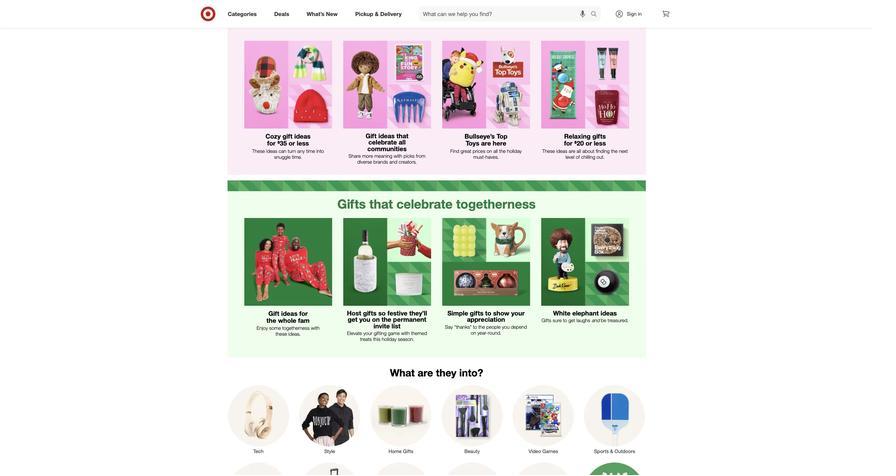 Task type: vqa. For each thing, say whether or not it's contained in the screenshot.
the bottommost THAT
yes



Task type: locate. For each thing, give the bounding box(es) containing it.
1 horizontal spatial be
[[601, 318, 606, 324]]

2 vertical spatial holiday
[[382, 336, 397, 342]]

gift for the
[[268, 310, 279, 317]]

all inside the these ideas are all about finding the next level of chilling out.
[[577, 148, 581, 154]]

for inside relaxing gifts for $20 or less
[[564, 140, 573, 147]]

to inside these amazing ideas will be talked about for years to come.
[[487, 8, 491, 14]]

1 horizontal spatial about
[[582, 148, 595, 154]]

0 horizontal spatial must-
[[369, 8, 382, 14]]

toys
[[466, 140, 479, 147]]

1 vertical spatial togetherness
[[282, 325, 310, 331]]

to inside your helpful holiday guide to the must-have picks.
[[408, 2, 412, 8]]

gift for celebrate
[[366, 132, 377, 140]]

0 vertical spatial these
[[567, 8, 578, 14]]

0 vertical spatial must-
[[369, 8, 382, 14]]

you up elevate
[[359, 316, 370, 324]]

1 horizontal spatial less
[[594, 140, 606, 147]]

0 vertical spatial be
[[496, 2, 502, 8]]

looks ready for party season (and every other day, too).
[[246, 2, 330, 14]]

what are they into?
[[390, 367, 483, 379]]

celebrate
[[368, 139, 397, 146], [396, 196, 453, 212]]

or
[[289, 140, 295, 147], [586, 140, 592, 147]]

on right prices
[[487, 148, 492, 154]]

your
[[511, 309, 525, 317], [363, 330, 372, 336]]

2 horizontal spatial on
[[487, 148, 492, 154]]

ideas left will
[[476, 2, 487, 8]]

say
[[445, 324, 453, 330]]

holiday up "delivery" in the top left of the page
[[379, 2, 394, 8]]

whole
[[278, 317, 296, 325]]

0 horizontal spatial less
[[297, 140, 309, 147]]

0 horizontal spatial &
[[375, 10, 379, 17]]

search button
[[587, 6, 604, 23]]

all down $20 at the right top of page
[[577, 148, 581, 154]]

to inside say "thanks" to the people you depend on year-round.
[[473, 324, 477, 330]]

less up any
[[297, 140, 309, 147]]

fam
[[298, 317, 310, 325]]

0 vertical spatial that
[[396, 132, 408, 140]]

categories
[[228, 10, 257, 17]]

0 horizontal spatial be
[[496, 2, 502, 8]]

relaxing
[[564, 132, 591, 140]]

categories link
[[222, 6, 265, 22]]

the
[[414, 2, 420, 8], [499, 148, 506, 154], [611, 148, 618, 154], [382, 316, 391, 324], [266, 317, 276, 325], [478, 324, 485, 330]]

get
[[348, 316, 358, 324], [568, 318, 575, 324]]

1 vertical spatial holiday
[[507, 148, 522, 154]]

and right brands
[[389, 159, 397, 165]]

gift inside gift ideas that celebrate all communities
[[366, 132, 377, 140]]

ideas left 'fam'
[[281, 310, 297, 317]]

these right a
[[567, 8, 578, 14]]

make
[[550, 2, 562, 8]]

0 horizontal spatial and
[[389, 159, 397, 165]]

1 horizontal spatial ideas.
[[591, 8, 603, 14]]

1 horizontal spatial you
[[502, 324, 510, 330]]

these inside these amazing ideas will be talked about for years to come.
[[443, 2, 456, 8]]

ideas up communities
[[378, 132, 395, 140]]

beauty
[[464, 449, 480, 454]]

1 vertical spatial these
[[276, 331, 287, 337]]

1 horizontal spatial must-
[[473, 154, 486, 160]]

1 horizontal spatial on
[[471, 330, 476, 336]]

be left treasured.
[[601, 318, 606, 324]]

ideas up any
[[294, 132, 311, 140]]

make a personal connection with these initial ideas.
[[550, 2, 620, 14]]

about
[[517, 2, 529, 8], [582, 148, 595, 154]]

in
[[638, 11, 642, 17]]

1 vertical spatial ideas.
[[288, 331, 301, 337]]

to left show
[[485, 309, 491, 317]]

0 vertical spatial togetherness
[[456, 196, 536, 212]]

these inside these ideas can turn any time into snuggle time.
[[252, 148, 265, 154]]

tech link
[[223, 384, 294, 455]]

people
[[486, 324, 501, 330]]

to for say
[[473, 324, 477, 330]]

the right 'guide'
[[414, 2, 420, 8]]

and right laughs
[[592, 318, 600, 324]]

0 vertical spatial holiday
[[379, 2, 394, 8]]

1 horizontal spatial your
[[511, 309, 525, 317]]

on left year-
[[471, 330, 476, 336]]

2 horizontal spatial gifts
[[542, 318, 551, 324]]

0 horizontal spatial on
[[372, 316, 380, 324]]

1 vertical spatial your
[[363, 330, 372, 336]]

appreciation
[[467, 316, 505, 324]]

"thanks"
[[454, 324, 472, 330]]

ideas. down whole
[[288, 331, 301, 337]]

$20
[[574, 140, 584, 147]]

looks
[[246, 2, 259, 8]]

1 horizontal spatial gift
[[366, 132, 377, 140]]

these for these ideas can turn any time into snuggle time.
[[252, 148, 265, 154]]

festive
[[387, 309, 407, 317]]

you inside say "thanks" to the people you depend on year-round.
[[502, 324, 510, 330]]

ideas left can
[[266, 148, 277, 154]]

what's new
[[307, 10, 338, 17]]

gift inside gift ideas for the whole fam enjoy some togetherness with these ideas.
[[268, 310, 279, 317]]

0 horizontal spatial togetherness
[[282, 325, 310, 331]]

gift up some
[[268, 310, 279, 317]]

for inside gift ideas for the whole fam enjoy some togetherness with these ideas.
[[299, 310, 308, 317]]

these left level
[[542, 148, 555, 154]]

sign
[[627, 11, 637, 17]]

0 horizontal spatial or
[[289, 140, 295, 147]]

too).
[[294, 8, 304, 14]]

(and
[[308, 2, 318, 8]]

1 vertical spatial on
[[372, 316, 380, 324]]

these ideas are all about finding the next level of chilling out.
[[542, 148, 628, 160]]

on up 'gifting'
[[372, 316, 380, 324]]

& left have
[[375, 10, 379, 17]]

0 vertical spatial your
[[511, 309, 525, 317]]

& right sports
[[610, 449, 613, 454]]

0 vertical spatial gift
[[366, 132, 377, 140]]

will
[[489, 2, 495, 8]]

about inside the these ideas are all about finding the next level of chilling out.
[[582, 148, 595, 154]]

0 vertical spatial on
[[487, 148, 492, 154]]

2 less from the left
[[594, 140, 606, 147]]

ideas left of on the top of the page
[[556, 148, 567, 154]]

guide
[[395, 2, 407, 8]]

share more meaning with picks from diverse brands and creators.
[[349, 153, 426, 165]]

to right "years"
[[487, 8, 491, 14]]

1 vertical spatial you
[[502, 324, 510, 330]]

ideas. inside the make a personal connection with these initial ideas.
[[591, 8, 603, 14]]

less inside relaxing gifts for $20 or less
[[594, 140, 606, 147]]

1 vertical spatial about
[[582, 148, 595, 154]]

party
[[280, 2, 291, 8]]

style
[[324, 449, 335, 454]]

1 horizontal spatial these
[[567, 8, 578, 14]]

picks.
[[393, 8, 405, 14]]

gifts for relaxing
[[592, 132, 606, 140]]

all inside the find great prices on all the holiday must-haves.
[[493, 148, 498, 154]]

1 horizontal spatial these
[[443, 2, 456, 8]]

for for relaxing
[[564, 140, 573, 147]]

for left $20 at the right top of page
[[564, 140, 573, 147]]

get up elevate
[[348, 316, 358, 324]]

holiday inside the find great prices on all the holiday must-haves.
[[507, 148, 522, 154]]

with inside share more meaning with picks from diverse brands and creators.
[[394, 153, 402, 159]]

or up the turn
[[289, 140, 295, 147]]

for right whole
[[299, 310, 308, 317]]

0 vertical spatial gifts
[[337, 196, 366, 212]]

to left year-
[[473, 324, 477, 330]]

the left list
[[382, 316, 391, 324]]

ideas inside these amazing ideas will be talked about for years to come.
[[476, 2, 487, 8]]

the up some
[[266, 317, 276, 325]]

gifts for gifts sure to get laughs and be treasured.
[[542, 318, 551, 324]]

you right people at the bottom right
[[502, 324, 510, 330]]

pickup
[[355, 10, 373, 17]]

for inside these amazing ideas will be talked about for years to come.
[[467, 8, 473, 14]]

gifts up finding
[[592, 132, 606, 140]]

1 vertical spatial must-
[[473, 154, 486, 160]]

outdoors
[[615, 449, 635, 454]]

gift up communities
[[366, 132, 377, 140]]

they'll
[[409, 309, 427, 317]]

for for looks
[[273, 2, 278, 8]]

to right 'guide'
[[408, 2, 412, 8]]

for inside cozy gift ideas for $35 or less
[[267, 140, 276, 147]]

0 vertical spatial are
[[481, 140, 491, 147]]

on
[[487, 148, 492, 154], [372, 316, 380, 324], [471, 330, 476, 336]]

are left of on the top of the page
[[569, 148, 575, 154]]

0 vertical spatial ideas.
[[591, 8, 603, 14]]

your
[[354, 2, 363, 8]]

0 horizontal spatial gifts
[[337, 196, 366, 212]]

holiday right this
[[382, 336, 397, 342]]

2 horizontal spatial all
[[577, 148, 581, 154]]

0 vertical spatial &
[[375, 10, 379, 17]]

these inside the make a personal connection with these initial ideas.
[[567, 8, 578, 14]]

top
[[497, 132, 507, 140]]

0 horizontal spatial you
[[359, 316, 370, 324]]

ideas inside the these ideas are all about finding the next level of chilling out.
[[556, 148, 567, 154]]

for left $35
[[267, 140, 276, 147]]

home gifts link
[[365, 384, 437, 455]]

the down appreciation
[[478, 324, 485, 330]]

$35
[[277, 140, 287, 147]]

snuggle
[[274, 154, 291, 160]]

so
[[378, 309, 386, 317]]

0 horizontal spatial these
[[276, 331, 287, 337]]

1 vertical spatial &
[[610, 449, 613, 454]]

holiday
[[379, 2, 394, 8], [507, 148, 522, 154], [382, 336, 397, 342]]

0 vertical spatial celebrate
[[368, 139, 397, 146]]

or right $20 at the right top of page
[[586, 140, 592, 147]]

your left this
[[363, 330, 372, 336]]

gifts inside host gifts so festive they'll get you on the permanent invite list
[[363, 309, 377, 317]]

permanent
[[393, 316, 426, 324]]

all inside gift ideas that celebrate all communities
[[399, 139, 406, 146]]

must-
[[369, 8, 382, 14], [473, 154, 486, 160]]

ideas inside gift ideas that celebrate all communities
[[378, 132, 395, 140]]

less inside cozy gift ideas for $35 or less
[[297, 140, 309, 147]]

on inside say "thanks" to the people you depend on year-round.
[[471, 330, 476, 336]]

2 vertical spatial on
[[471, 330, 476, 336]]

with inside elevate your gifting game with themed treats this holiday season.
[[401, 330, 410, 336]]

gifts
[[337, 196, 366, 212], [542, 318, 551, 324], [403, 449, 413, 454]]

2 horizontal spatial these
[[542, 148, 555, 154]]

the down the here
[[499, 148, 506, 154]]

2 or from the left
[[586, 140, 592, 147]]

these left the "amazing"
[[443, 2, 456, 8]]

0 vertical spatial you
[[359, 316, 370, 324]]

your up depend
[[511, 309, 525, 317]]

with inside the make a personal connection with these initial ideas.
[[611, 2, 620, 8]]

about right talked at right
[[517, 2, 529, 8]]

1 horizontal spatial &
[[610, 449, 613, 454]]

gift
[[283, 132, 293, 140]]

gifts left so
[[363, 309, 377, 317]]

holiday down top at the top right of page
[[507, 148, 522, 154]]

gifts inside relaxing gifts for $20 or less
[[592, 132, 606, 140]]

next
[[619, 148, 628, 154]]

0 vertical spatial and
[[389, 159, 397, 165]]

depend
[[511, 324, 527, 330]]

to inside simple gifts to show your appreciation
[[485, 309, 491, 317]]

holiday inside your helpful holiday guide to the must-have picks.
[[379, 2, 394, 8]]

brands
[[373, 159, 388, 165]]

2 horizontal spatial gifts
[[592, 132, 606, 140]]

host
[[347, 309, 361, 317]]

these left can
[[252, 148, 265, 154]]

on inside host gifts so festive they'll get you on the permanent invite list
[[372, 316, 380, 324]]

1 vertical spatial be
[[601, 318, 606, 324]]

you
[[359, 316, 370, 324], [502, 324, 510, 330]]

1 or from the left
[[289, 140, 295, 147]]

0 horizontal spatial these
[[252, 148, 265, 154]]

0 vertical spatial about
[[517, 2, 529, 8]]

less up finding
[[594, 140, 606, 147]]

here
[[493, 140, 506, 147]]

ideas
[[476, 2, 487, 8], [378, 132, 395, 140], [294, 132, 311, 140], [266, 148, 277, 154], [556, 148, 567, 154], [601, 309, 617, 317], [281, 310, 297, 317]]

ideas. inside gift ideas for the whole fam enjoy some togetherness with these ideas.
[[288, 331, 301, 337]]

2 horizontal spatial are
[[569, 148, 575, 154]]

ideas. right "initial"
[[591, 8, 603, 14]]

1 horizontal spatial or
[[586, 140, 592, 147]]

about down relaxing gifts for $20 or less
[[582, 148, 595, 154]]

1 horizontal spatial gifts
[[403, 449, 413, 454]]

into
[[316, 148, 324, 154]]

0 horizontal spatial that
[[369, 196, 393, 212]]

0 horizontal spatial gift
[[268, 310, 279, 317]]

all down the here
[[493, 148, 498, 154]]

games
[[542, 449, 558, 454]]

& for pickup
[[375, 10, 379, 17]]

these amazing ideas will be talked about for years to come.
[[443, 2, 529, 14]]

be right will
[[496, 2, 502, 8]]

for left the 'party'
[[273, 2, 278, 8]]

1 horizontal spatial are
[[481, 140, 491, 147]]

0 horizontal spatial your
[[363, 330, 372, 336]]

cozy gift ideas for $35 or less
[[265, 132, 311, 147]]

for left "years"
[[467, 8, 473, 14]]

2 vertical spatial gifts
[[403, 449, 413, 454]]

1 vertical spatial gift
[[268, 310, 279, 317]]

0 horizontal spatial ideas.
[[288, 331, 301, 337]]

& inside 'link'
[[610, 449, 613, 454]]

to right sure
[[563, 318, 567, 324]]

treats
[[360, 336, 372, 342]]

1 less from the left
[[297, 140, 309, 147]]

get left laughs
[[568, 318, 575, 324]]

1 horizontal spatial that
[[396, 132, 408, 140]]

gifts right simple
[[470, 309, 483, 317]]

0 horizontal spatial all
[[399, 139, 406, 146]]

sports
[[594, 449, 609, 454]]

ideas inside gift ideas for the whole fam enjoy some togetherness with these ideas.
[[281, 310, 297, 317]]

are up prices
[[481, 140, 491, 147]]

are left they
[[418, 367, 433, 379]]

1 vertical spatial are
[[569, 148, 575, 154]]

0 horizontal spatial are
[[418, 367, 433, 379]]

gifts inside simple gifts to show your appreciation
[[470, 309, 483, 317]]

0 horizontal spatial get
[[348, 316, 358, 324]]

your inside elevate your gifting game with themed treats this holiday season.
[[363, 330, 372, 336]]

these inside the these ideas are all about finding the next level of chilling out.
[[542, 148, 555, 154]]

2 vertical spatial are
[[418, 367, 433, 379]]

or inside relaxing gifts for $20 or less
[[586, 140, 592, 147]]

all up picks on the top left of page
[[399, 139, 406, 146]]

elevate
[[347, 330, 362, 336]]

for inside looks ready for party season (and every other day, too).
[[273, 2, 278, 8]]

you inside host gifts so festive they'll get you on the permanent invite list
[[359, 316, 370, 324]]

1 horizontal spatial gifts
[[470, 309, 483, 317]]

or inside cozy gift ideas for $35 or less
[[289, 140, 295, 147]]

1 vertical spatial gifts
[[542, 318, 551, 324]]

prices
[[473, 148, 485, 154]]

be inside these amazing ideas will be talked about for years to come.
[[496, 2, 502, 8]]

turn
[[288, 148, 296, 154]]

these down whole
[[276, 331, 287, 337]]

1 horizontal spatial all
[[493, 148, 498, 154]]

to
[[408, 2, 412, 8], [487, 8, 491, 14], [485, 309, 491, 317], [563, 318, 567, 324], [473, 324, 477, 330]]

0 horizontal spatial about
[[517, 2, 529, 8]]

1 horizontal spatial and
[[592, 318, 600, 324]]

0 horizontal spatial gifts
[[363, 309, 377, 317]]

gifts for gifts that celebrate togetherness
[[337, 196, 366, 212]]

all for the
[[493, 148, 498, 154]]

the left next
[[611, 148, 618, 154]]



Task type: describe. For each thing, give the bounding box(es) containing it.
ideas up treasured.
[[601, 309, 617, 317]]

deals link
[[268, 6, 298, 22]]

gift ideas that celebrate all communities
[[366, 132, 408, 153]]

year-
[[477, 330, 488, 336]]

from
[[416, 153, 426, 159]]

on inside the find great prices on all the holiday must-haves.
[[487, 148, 492, 154]]

have
[[382, 8, 391, 14]]

1 vertical spatial that
[[369, 196, 393, 212]]

cozy
[[265, 132, 281, 140]]

and inside share more meaning with picks from diverse brands and creators.
[[389, 159, 397, 165]]

helpful
[[364, 2, 378, 8]]

say "thanks" to the people you depend on year-round.
[[445, 324, 527, 336]]

simple gifts to show your appreciation
[[447, 309, 525, 324]]

tech
[[253, 449, 264, 454]]

ideas inside cozy gift ideas for $35 or less
[[294, 132, 311, 140]]

white elephant ideas
[[553, 309, 617, 317]]

these ideas can turn any time into snuggle time.
[[252, 148, 324, 160]]

season
[[292, 2, 307, 8]]

these inside gift ideas for the whole fam enjoy some togetherness with these ideas.
[[276, 331, 287, 337]]

the inside the these ideas are all about finding the next level of chilling out.
[[611, 148, 618, 154]]

gifts inside "home gifts" link
[[403, 449, 413, 454]]

gifts for host
[[363, 309, 377, 317]]

your helpful holiday guide to the must-have picks.
[[354, 2, 420, 14]]

other
[[273, 8, 283, 14]]

find great prices on all the holiday must-haves.
[[450, 148, 522, 160]]

must- inside your helpful holiday guide to the must-have picks.
[[369, 8, 382, 14]]

of
[[576, 154, 580, 160]]

these amazing ideas will be talked about for years to come. link
[[437, 0, 536, 18]]

must- inside the find great prices on all the holiday must-haves.
[[473, 154, 486, 160]]

style link
[[294, 384, 365, 455]]

about inside these amazing ideas will be talked about for years to come.
[[517, 2, 529, 8]]

enjoy
[[257, 325, 268, 331]]

on for say "thanks" to the people you depend on year-round.
[[471, 330, 476, 336]]

bullseye's top toys are here
[[465, 132, 507, 147]]

bullseye's
[[465, 132, 495, 140]]

your inside simple gifts to show your appreciation
[[511, 309, 525, 317]]

on for host gifts so festive they'll get you on the permanent invite list
[[372, 316, 380, 324]]

the inside your helpful holiday guide to the must-have picks.
[[414, 2, 420, 8]]

some
[[269, 325, 281, 331]]

time.
[[292, 154, 302, 160]]

video games link
[[508, 384, 579, 455]]

get inside host gifts so festive they'll get you on the permanent invite list
[[348, 316, 358, 324]]

level
[[566, 154, 575, 160]]

are inside the these ideas are all about finding the next level of chilling out.
[[569, 148, 575, 154]]

the inside say "thanks" to the people you depend on year-round.
[[478, 324, 485, 330]]

1 vertical spatial and
[[592, 318, 600, 324]]

all for communities
[[399, 139, 406, 146]]

themed
[[411, 330, 427, 336]]

for for gift
[[299, 310, 308, 317]]

pickup & delivery link
[[349, 6, 410, 22]]

looks ready for party season (and every other day, too). link
[[239, 0, 338, 18]]

video games
[[529, 449, 558, 454]]

round.
[[488, 330, 501, 336]]

creators.
[[399, 159, 417, 165]]

home gifts
[[389, 449, 413, 454]]

holiday inside elevate your gifting game with themed treats this holiday season.
[[382, 336, 397, 342]]

to for gifts
[[563, 318, 567, 324]]

game
[[388, 330, 400, 336]]

home
[[389, 449, 402, 454]]

talked
[[503, 2, 516, 8]]

personal
[[567, 2, 585, 8]]

the inside host gifts so festive they'll get you on the permanent invite list
[[382, 316, 391, 324]]

are inside bullseye's top toys are here
[[481, 140, 491, 147]]

chilling
[[581, 154, 595, 160]]

find
[[450, 148, 459, 154]]

invite
[[374, 322, 390, 330]]

to for simple
[[485, 309, 491, 317]]

video
[[529, 449, 541, 454]]

with inside gift ideas for the whole fam enjoy some togetherness with these ideas.
[[311, 325, 320, 331]]

& for sports
[[610, 449, 613, 454]]

elephant
[[572, 309, 599, 317]]

haves.
[[486, 154, 499, 160]]

day,
[[285, 8, 293, 14]]

ready
[[260, 2, 272, 8]]

show
[[493, 309, 509, 317]]

togetherness inside gift ideas for the whole fam enjoy some togetherness with these ideas.
[[282, 325, 310, 331]]

this
[[373, 336, 381, 342]]

gifts for simple
[[470, 309, 483, 317]]

these for these amazing ideas will be talked about for years to come.
[[443, 2, 456, 8]]

pickup & delivery
[[355, 10, 402, 17]]

gifting
[[374, 330, 387, 336]]

sports & outdoors
[[594, 449, 635, 454]]

the inside the find great prices on all the holiday must-haves.
[[499, 148, 506, 154]]

time
[[306, 148, 315, 154]]

deals
[[274, 10, 289, 17]]

sports & outdoors link
[[579, 384, 650, 455]]

they
[[436, 367, 456, 379]]

new
[[326, 10, 338, 17]]

years
[[474, 8, 485, 14]]

a
[[563, 2, 566, 8]]

host gifts so festive they'll get you on the permanent invite list
[[347, 309, 427, 330]]

search
[[587, 11, 604, 18]]

what's
[[307, 10, 324, 17]]

that inside gift ideas that celebrate all communities
[[396, 132, 408, 140]]

the inside gift ideas for the whole fam enjoy some togetherness with these ideas.
[[266, 317, 276, 325]]

celebrate inside gift ideas that celebrate all communities
[[368, 139, 397, 146]]

picks
[[404, 153, 415, 159]]

share
[[349, 153, 361, 159]]

initial
[[580, 8, 590, 14]]

laughs
[[577, 318, 590, 324]]

What can we help you find? suggestions appear below search field
[[419, 6, 592, 22]]

ideas inside these ideas can turn any time into snuggle time.
[[266, 148, 277, 154]]

elevate your gifting game with themed treats this holiday season.
[[347, 330, 427, 342]]

treasured.
[[608, 318, 629, 324]]

1 vertical spatial celebrate
[[396, 196, 453, 212]]

more
[[362, 153, 373, 159]]

these for these ideas are all about finding the next level of chilling out.
[[542, 148, 555, 154]]

delivery
[[380, 10, 402, 17]]

can
[[279, 148, 286, 154]]

1 horizontal spatial togetherness
[[456, 196, 536, 212]]

any
[[297, 148, 305, 154]]

1 horizontal spatial get
[[568, 318, 575, 324]]

what's new link
[[301, 6, 347, 22]]



